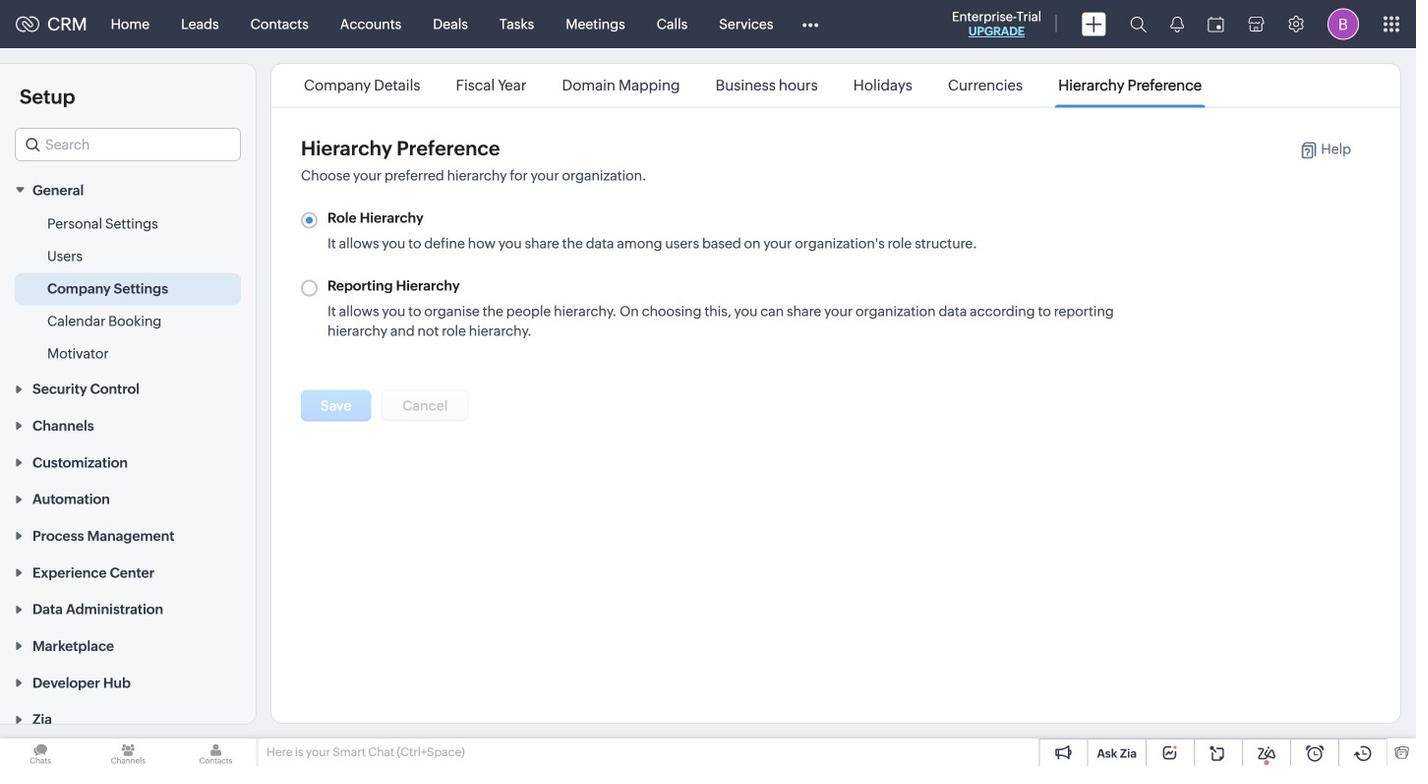 Task type: locate. For each thing, give the bounding box(es) containing it.
create menu image
[[1082, 12, 1107, 36]]

Other Modules field
[[790, 8, 832, 40]]

None field
[[15, 128, 241, 161]]

create menu element
[[1071, 0, 1119, 48]]

profile image
[[1328, 8, 1360, 40]]

list
[[286, 64, 1220, 107]]

region
[[0, 208, 256, 370]]

search image
[[1131, 16, 1147, 32]]

contacts image
[[176, 739, 256, 767]]



Task type: describe. For each thing, give the bounding box(es) containing it.
signals image
[[1171, 16, 1185, 32]]

calendar image
[[1208, 16, 1225, 32]]

channels image
[[88, 739, 169, 767]]

profile element
[[1317, 0, 1372, 48]]

search element
[[1119, 0, 1159, 48]]

logo image
[[16, 16, 39, 32]]

chats image
[[0, 739, 81, 767]]

signals element
[[1159, 0, 1197, 48]]

Search text field
[[16, 129, 240, 160]]



Task type: vqa. For each thing, say whether or not it's contained in the screenshot.
the bottommost email link
no



